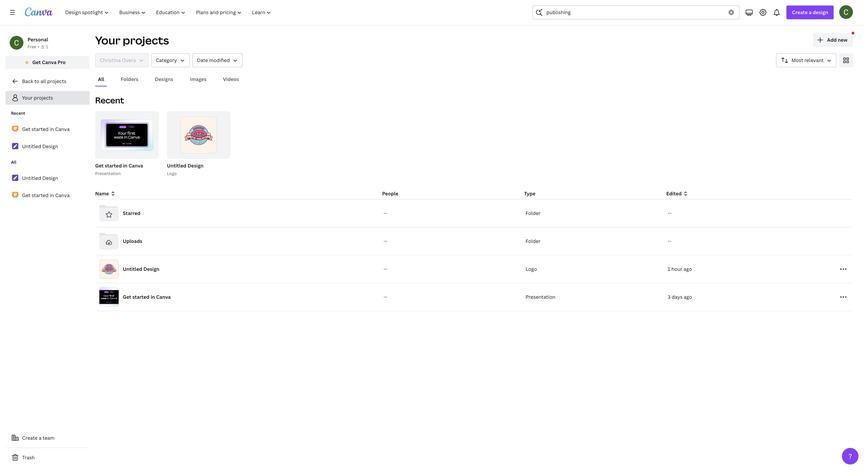 Task type: vqa. For each thing, say whether or not it's contained in the screenshot.
1st Folder from the bottom of the page
yes



Task type: describe. For each thing, give the bounding box(es) containing it.
free
[[28, 44, 36, 50]]

1 vertical spatial all
[[11, 159, 16, 165]]

create for create a team
[[22, 435, 38, 442]]

edited button
[[667, 190, 803, 198]]

1 horizontal spatial your
[[95, 33, 121, 48]]

get canva pro button
[[6, 56, 90, 69]]

get started in canva for first get started in canva link from the top of the page
[[22, 126, 70, 133]]

2 vertical spatial projects
[[34, 95, 53, 101]]

a for design
[[809, 9, 812, 16]]

trash link
[[6, 451, 90, 465]]

ago for 1 hour ago
[[684, 266, 692, 273]]

1 get started in canva link from the top
[[6, 122, 90, 137]]

0 vertical spatial untitled design
[[22, 143, 58, 150]]

folder for starred
[[526, 210, 541, 217]]

ago for 3 days ago
[[684, 294, 692, 301]]

christina
[[100, 57, 121, 64]]

modified
[[209, 57, 230, 64]]

untitled design logo
[[167, 163, 204, 177]]

designs
[[155, 76, 173, 82]]

most
[[792, 57, 804, 64]]

get started in canva button
[[95, 162, 143, 170]]

1 for 1 of 27
[[142, 151, 144, 156]]

1 horizontal spatial recent
[[95, 95, 124, 106]]

get inside get started in canva presentation
[[95, 163, 104, 169]]

team
[[43, 435, 54, 442]]

27
[[150, 151, 154, 156]]

back to all projects
[[22, 78, 66, 85]]

create a team
[[22, 435, 54, 442]]

1 vertical spatial logo
[[526, 266, 537, 273]]

create a design button
[[787, 6, 834, 19]]

1 vertical spatial projects
[[47, 78, 66, 85]]

starred
[[123, 210, 140, 217]]

folder for uploads
[[526, 238, 541, 245]]

folders
[[121, 76, 138, 82]]

uploads
[[123, 238, 142, 245]]

category
[[156, 57, 177, 64]]

list containing untitled design
[[6, 171, 90, 203]]

a for team
[[39, 435, 41, 442]]

2 get started in canva link from the top
[[6, 188, 90, 203]]

add
[[828, 37, 837, 43]]

1 of 27
[[142, 151, 154, 156]]

designs button
[[152, 73, 176, 86]]

your projects link
[[6, 91, 90, 105]]

back to all projects link
[[6, 75, 90, 88]]

3
[[668, 294, 671, 301]]

add new
[[828, 37, 848, 43]]

create a design
[[793, 9, 829, 16]]

folders button
[[118, 73, 141, 86]]

videos
[[223, 76, 239, 82]]

0 vertical spatial projects
[[123, 33, 169, 48]]

3 days ago
[[668, 294, 692, 301]]

type
[[525, 191, 536, 197]]

1 vertical spatial presentation
[[526, 294, 556, 301]]

1 untitled design link from the top
[[6, 139, 90, 154]]

in inside get started in canva presentation
[[123, 163, 127, 169]]



Task type: locate. For each thing, give the bounding box(es) containing it.
started
[[32, 126, 49, 133], [105, 163, 122, 169], [32, 192, 49, 199], [132, 294, 150, 301]]

back
[[22, 78, 33, 85]]

1 list from the top
[[6, 122, 90, 154]]

1 vertical spatial your
[[22, 95, 33, 101]]

1 vertical spatial untitled design
[[22, 175, 58, 182]]

2 vertical spatial 1
[[668, 266, 671, 273]]

a left team
[[39, 435, 41, 442]]

a
[[809, 9, 812, 16], [39, 435, 41, 442]]

1 vertical spatial folder
[[526, 238, 541, 245]]

create inside dropdown button
[[793, 9, 808, 16]]

design
[[42, 143, 58, 150], [188, 163, 204, 169], [42, 175, 58, 182], [143, 266, 159, 273]]

1 horizontal spatial 1
[[142, 151, 144, 156]]

get canva pro
[[32, 59, 66, 66]]

folder
[[526, 210, 541, 217], [526, 238, 541, 245]]

untitled design link
[[6, 139, 90, 154], [6, 171, 90, 186]]

name button
[[95, 190, 116, 198]]

in
[[50, 126, 54, 133], [123, 163, 127, 169], [50, 192, 54, 199], [151, 294, 155, 301]]

Search search field
[[547, 6, 725, 19]]

2 list from the top
[[6, 171, 90, 203]]

free •
[[28, 44, 39, 50]]

projects up overa
[[123, 33, 169, 48]]

2 horizontal spatial 1
[[668, 266, 671, 273]]

0 vertical spatial untitled design link
[[6, 139, 90, 154]]

0 vertical spatial list
[[6, 122, 90, 154]]

0 horizontal spatial create
[[22, 435, 38, 442]]

0 vertical spatial create
[[793, 9, 808, 16]]

--
[[384, 210, 387, 217], [668, 210, 672, 217], [384, 238, 387, 245], [668, 238, 672, 245], [384, 266, 387, 273], [384, 294, 387, 301]]

name
[[95, 191, 109, 197]]

all button
[[95, 73, 107, 86]]

1 vertical spatial your projects
[[22, 95, 53, 101]]

create left team
[[22, 435, 38, 442]]

untitled inside the untitled design logo
[[167, 163, 186, 169]]

1 vertical spatial recent
[[11, 110, 25, 116]]

untitled design button
[[167, 162, 204, 170]]

ago
[[684, 266, 692, 273], [684, 294, 692, 301]]

canva
[[42, 59, 56, 66], [55, 126, 70, 133], [129, 163, 143, 169], [55, 192, 70, 199], [156, 294, 171, 301]]

-
[[384, 210, 386, 217], [386, 210, 387, 217], [668, 210, 670, 217], [670, 210, 672, 217], [384, 238, 386, 245], [386, 238, 387, 245], [668, 238, 670, 245], [670, 238, 672, 245], [384, 266, 386, 273], [386, 266, 387, 273], [384, 294, 386, 301], [386, 294, 387, 301]]

get
[[32, 59, 41, 66], [22, 126, 30, 133], [95, 163, 104, 169], [22, 192, 30, 199], [123, 294, 131, 301]]

0 horizontal spatial logo
[[167, 171, 177, 177]]

1 for 1
[[46, 44, 48, 50]]

1 left hour
[[668, 266, 671, 273]]

projects right all
[[47, 78, 66, 85]]

0 vertical spatial a
[[809, 9, 812, 16]]

Date modified button
[[193, 53, 243, 67]]

ago right days
[[684, 294, 692, 301]]

2 folder from the top
[[526, 238, 541, 245]]

recent down your projects link
[[11, 110, 25, 116]]

ago right hour
[[684, 266, 692, 273]]

christina overa
[[100, 57, 136, 64]]

list
[[6, 122, 90, 154], [6, 171, 90, 203]]

Owner button
[[95, 53, 149, 67]]

0 vertical spatial ago
[[684, 266, 692, 273]]

relevant
[[805, 57, 824, 64]]

create
[[793, 9, 808, 16], [22, 435, 38, 442]]

top level navigation element
[[61, 6, 277, 19]]

a inside create a team button
[[39, 435, 41, 442]]

1 horizontal spatial presentation
[[526, 294, 556, 301]]

1 folder from the top
[[526, 210, 541, 217]]

1 for 1 hour ago
[[668, 266, 671, 273]]

get started in canva link
[[6, 122, 90, 137], [6, 188, 90, 203]]

get started in canva presentation
[[95, 163, 143, 177]]

people
[[382, 191, 399, 197]]

add new button
[[814, 33, 854, 47]]

presentation
[[95, 171, 121, 177], [526, 294, 556, 301]]

1 vertical spatial untitled design link
[[6, 171, 90, 186]]

1 vertical spatial ago
[[684, 294, 692, 301]]

2 vertical spatial get started in canva
[[123, 294, 171, 301]]

edited
[[667, 191, 682, 197]]

hour
[[672, 266, 683, 273]]

•
[[38, 44, 39, 50]]

date modified
[[197, 57, 230, 64]]

0 vertical spatial all
[[98, 76, 104, 82]]

0 horizontal spatial presentation
[[95, 171, 121, 177]]

0 vertical spatial your projects
[[95, 33, 169, 48]]

list containing get started in canva
[[6, 122, 90, 154]]

a left design
[[809, 9, 812, 16]]

get started in canva
[[22, 126, 70, 133], [22, 192, 70, 199], [123, 294, 171, 301]]

1 vertical spatial list
[[6, 171, 90, 203]]

1 left of
[[142, 151, 144, 156]]

1 hour ago
[[668, 266, 692, 273]]

1
[[46, 44, 48, 50], [142, 151, 144, 156], [668, 266, 671, 273]]

your down back
[[22, 95, 33, 101]]

date
[[197, 57, 208, 64]]

your up christina
[[95, 33, 121, 48]]

your projects up overa
[[95, 33, 169, 48]]

None search field
[[533, 6, 740, 19]]

your
[[95, 33, 121, 48], [22, 95, 33, 101]]

logo inside the untitled design logo
[[167, 171, 177, 177]]

untitled
[[22, 143, 41, 150], [167, 163, 186, 169], [22, 175, 41, 182], [123, 266, 142, 273]]

0 vertical spatial folder
[[526, 210, 541, 217]]

1 vertical spatial get started in canva link
[[6, 188, 90, 203]]

0 vertical spatial get started in canva
[[22, 126, 70, 133]]

create inside button
[[22, 435, 38, 442]]

projects
[[123, 33, 169, 48], [47, 78, 66, 85], [34, 95, 53, 101]]

trash
[[22, 455, 35, 461]]

untitled design
[[22, 143, 58, 150], [22, 175, 58, 182], [123, 266, 159, 273]]

all
[[98, 76, 104, 82], [11, 159, 16, 165]]

images button
[[187, 73, 209, 86]]

0 vertical spatial logo
[[167, 171, 177, 177]]

get inside get canva pro button
[[32, 59, 41, 66]]

0 vertical spatial presentation
[[95, 171, 121, 177]]

most relevant
[[792, 57, 824, 64]]

all inside all button
[[98, 76, 104, 82]]

of
[[145, 151, 149, 156]]

started inside get started in canva presentation
[[105, 163, 122, 169]]

0 vertical spatial recent
[[95, 95, 124, 106]]

0 horizontal spatial your projects
[[22, 95, 53, 101]]

create left design
[[793, 9, 808, 16]]

0 vertical spatial get started in canva link
[[6, 122, 90, 137]]

0 horizontal spatial 1
[[46, 44, 48, 50]]

1 vertical spatial a
[[39, 435, 41, 442]]

new
[[838, 37, 848, 43]]

images
[[190, 76, 207, 82]]

personal
[[28, 36, 48, 43]]

0 vertical spatial your
[[95, 33, 121, 48]]

create a team button
[[6, 432, 90, 446]]

1 vertical spatial get started in canva
[[22, 192, 70, 199]]

all
[[41, 78, 46, 85]]

1 right •
[[46, 44, 48, 50]]

presentation inside get started in canva presentation
[[95, 171, 121, 177]]

pro
[[58, 59, 66, 66]]

1 horizontal spatial create
[[793, 9, 808, 16]]

your projects
[[95, 33, 169, 48], [22, 95, 53, 101]]

1 horizontal spatial all
[[98, 76, 104, 82]]

Category button
[[151, 53, 190, 67]]

christina overa image
[[840, 5, 854, 19]]

1 horizontal spatial logo
[[526, 266, 537, 273]]

logo
[[167, 171, 177, 177], [526, 266, 537, 273]]

1 horizontal spatial a
[[809, 9, 812, 16]]

2 vertical spatial untitled design
[[123, 266, 159, 273]]

0 horizontal spatial your
[[22, 95, 33, 101]]

0 horizontal spatial all
[[11, 159, 16, 165]]

canva inside get started in canva presentation
[[129, 163, 143, 169]]

your projects down to
[[22, 95, 53, 101]]

2 untitled design link from the top
[[6, 171, 90, 186]]

create for create a design
[[793, 9, 808, 16]]

projects down all
[[34, 95, 53, 101]]

get started in canva for second get started in canva link
[[22, 192, 70, 199]]

days
[[672, 294, 683, 301]]

0 horizontal spatial recent
[[11, 110, 25, 116]]

Sort by button
[[776, 53, 837, 67]]

overa
[[122, 57, 136, 64]]

videos button
[[220, 73, 242, 86]]

to
[[34, 78, 39, 85]]

a inside create a design dropdown button
[[809, 9, 812, 16]]

1 vertical spatial create
[[22, 435, 38, 442]]

1 horizontal spatial your projects
[[95, 33, 169, 48]]

0 horizontal spatial a
[[39, 435, 41, 442]]

canva inside button
[[42, 59, 56, 66]]

recent
[[95, 95, 124, 106], [11, 110, 25, 116]]

design
[[813, 9, 829, 16]]

0 vertical spatial 1
[[46, 44, 48, 50]]

1 vertical spatial 1
[[142, 151, 144, 156]]

design inside the untitled design logo
[[188, 163, 204, 169]]

recent down all button
[[95, 95, 124, 106]]



